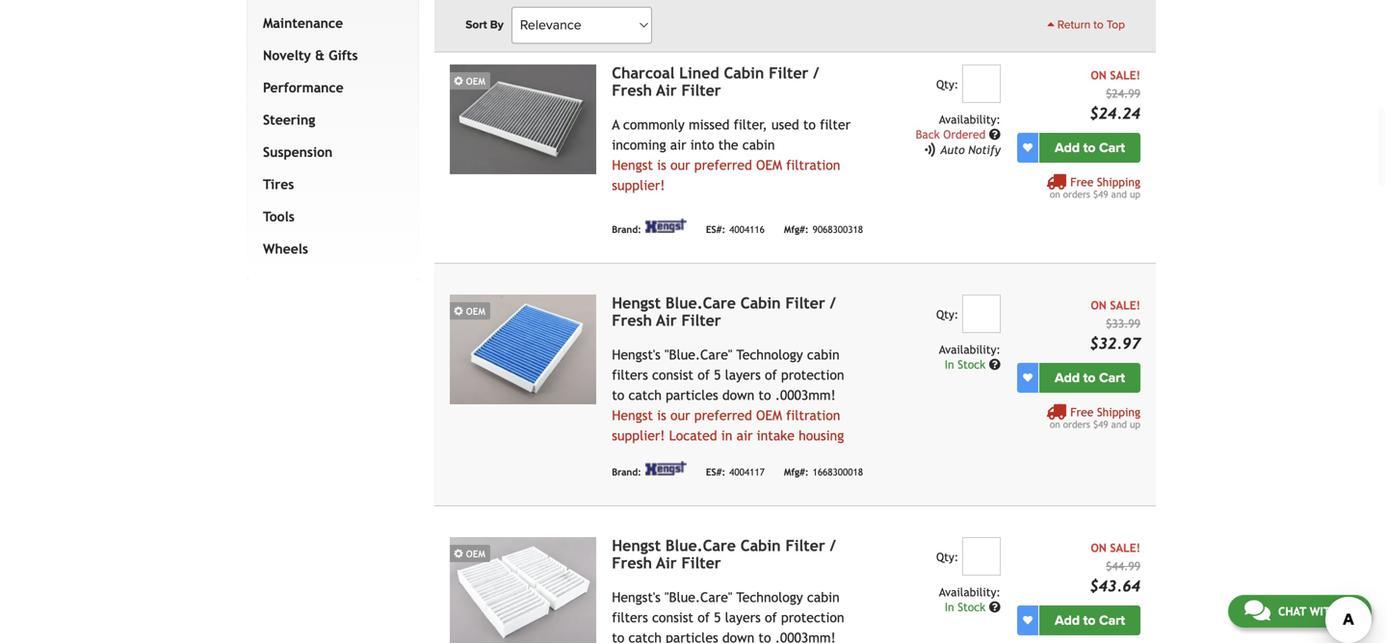 Task type: locate. For each thing, give the bounding box(es) containing it.
$32.97
[[1090, 335, 1141, 352]]

mfg#:
[[784, 224, 809, 235], [784, 467, 809, 478]]

sort by
[[465, 18, 504, 32]]

0 vertical spatial .0003mm!
[[775, 387, 836, 403]]

filter
[[769, 64, 809, 82], [681, 81, 721, 99], [786, 294, 825, 312], [681, 311, 721, 329], [786, 537, 825, 555], [681, 554, 721, 572]]

1 filters from the top
[[612, 367, 648, 383]]

protection for hengst's "blue.care" technology cabin filters consist of 5 layers of protection to catch particles down to .0003mm! hengst is our preferred oem filtration supplier! located in air intake housing
[[781, 367, 844, 383]]

cart down $24.24
[[1099, 139, 1125, 156]]

1 vertical spatial availability:
[[939, 343, 1001, 356]]

1 mfg#: from the top
[[784, 224, 809, 235]]

cabin
[[724, 64, 764, 82], [741, 294, 781, 312], [741, 537, 781, 555]]

2 layers from the top
[[725, 610, 761, 625]]

air left into at top
[[670, 137, 686, 152]]

2 is from the top
[[657, 408, 666, 423]]

2 cart from the top
[[1099, 370, 1125, 386]]

2 air from the top
[[656, 311, 677, 329]]

catch inside hengst's "blue.care" technology cabin filters consist of 5 layers of protection to catch particles down to .0003mm! hengst is our preferred oem filtration supplier! located in air intake housing
[[629, 387, 662, 403]]

$49 down $24.24
[[1093, 189, 1108, 200]]

3 add from the top
[[1055, 612, 1080, 629]]

air inside charcoal lined cabin filter / fresh air filter
[[656, 81, 677, 99]]

2 our from the top
[[670, 408, 690, 423]]

preferred down the the
[[694, 157, 752, 173]]

cabin inside a commonly missed filter, used to filter incoming air into the cabin hengst is our preferred oem filtration supplier!
[[742, 137, 775, 152]]

add to cart down $32.97
[[1055, 370, 1125, 386]]

2 shipping from the top
[[1097, 405, 1141, 419]]

1 horizontal spatial air
[[737, 428, 753, 443]]

1 sale! from the top
[[1110, 68, 1141, 82]]

free for $32.97
[[1070, 405, 1094, 419]]

2 blue.care from the top
[[666, 537, 736, 555]]

0 vertical spatial sale!
[[1110, 68, 1141, 82]]

add to cart button for $32.97
[[1039, 363, 1141, 393]]

0 vertical spatial cart
[[1099, 139, 1125, 156]]

up down $24.24
[[1130, 189, 1141, 200]]

1 vertical spatial consist
[[652, 610, 694, 625]]

0 vertical spatial add to cart button
[[1039, 133, 1141, 163]]

filter down 'mfg#: 1668300018'
[[786, 537, 825, 555]]

1 vertical spatial qty:
[[936, 308, 959, 321]]

charcoal lined cabin filter / fresh air filter link
[[612, 64, 819, 99]]

0 vertical spatial qty:
[[936, 77, 959, 91]]

add for $24.24
[[1055, 139, 1080, 156]]

1 es#: from the top
[[706, 224, 726, 235]]

wheels
[[263, 241, 308, 257]]

1 vertical spatial cabin
[[807, 347, 840, 362]]

1 question circle image from the top
[[989, 359, 1001, 370]]

1 $49 from the top
[[1093, 189, 1108, 200]]

oem up intake at the bottom right of the page
[[756, 408, 782, 423]]

2 on from the top
[[1091, 298, 1107, 312]]

1 vertical spatial "blue.care"
[[665, 590, 732, 605]]

1 vertical spatial free
[[1070, 405, 1094, 419]]

filter,
[[734, 117, 767, 132]]

air
[[656, 81, 677, 99], [656, 311, 677, 329], [656, 554, 677, 572]]

2 supplier! from the top
[[612, 428, 665, 443]]

cart down $32.97
[[1099, 370, 1125, 386]]

to
[[1094, 18, 1104, 32], [803, 117, 816, 132], [1083, 139, 1096, 156], [1083, 370, 1096, 386], [612, 387, 624, 403], [759, 387, 771, 403], [1083, 612, 1096, 629], [612, 630, 624, 643], [759, 630, 771, 643]]

1 vertical spatial blue.care
[[666, 537, 736, 555]]

1 vertical spatial question circle image
[[989, 601, 1001, 613]]

0 vertical spatial question circle image
[[989, 359, 1001, 370]]

2 and from the top
[[1111, 419, 1127, 430]]

missed
[[689, 117, 730, 132]]

2 qty: from the top
[[936, 308, 959, 321]]

1 vertical spatial cabin
[[741, 294, 781, 312]]

es#:
[[706, 224, 726, 235], [706, 467, 726, 478]]

auto notify
[[941, 143, 1001, 156]]

None number field
[[962, 64, 1001, 103], [962, 295, 1001, 333], [962, 537, 1001, 576], [962, 64, 1001, 103], [962, 295, 1001, 333], [962, 537, 1001, 576]]

add for $32.97
[[1055, 370, 1080, 386]]

2 add from the top
[[1055, 370, 1080, 386]]

es#: left 4004117
[[706, 467, 726, 478]]

shipping down $24.24
[[1097, 175, 1141, 189]]

2 brand: from the top
[[612, 467, 641, 478]]

layers
[[725, 367, 761, 383], [725, 610, 761, 625]]

gifts
[[329, 48, 358, 63]]

performance link
[[259, 72, 399, 104]]

0 vertical spatial fresh
[[612, 81, 652, 99]]

1 vertical spatial air
[[656, 311, 677, 329]]

filters inside hengst's "blue.care" technology cabin filters consist of 5 layers of protection to catch particles down to .0003mm! hengst is our preferred oem filtration supplier! located in air intake housing
[[612, 367, 648, 383]]

0 vertical spatial cabin
[[742, 137, 775, 152]]

2 .0003mm! from the top
[[775, 630, 836, 643]]

1 add from the top
[[1055, 139, 1080, 156]]

particles inside hengst's "blue.care" technology cabin filters consist of 5 layers of protection to catch particles down to .0003mm!
[[666, 630, 718, 643]]

on up $33.99
[[1091, 298, 1107, 312]]

0 vertical spatial on
[[1050, 189, 1060, 200]]

1 hengst blue.care cabin filter / fresh air filter link from the top
[[612, 294, 836, 329]]

2 sale! from the top
[[1110, 298, 1141, 312]]

supplier! left located
[[612, 428, 665, 443]]

1 vertical spatial /
[[830, 294, 836, 312]]

commonly
[[623, 117, 685, 132]]

0 vertical spatial particles
[[666, 387, 718, 403]]

hengst's for hengst's "blue.care" technology cabin filters consist of 5 layers of protection to catch particles down to .0003mm! hengst is our preferred oem filtration supplier! located in air intake housing
[[612, 347, 661, 362]]

shipping for $32.97
[[1097, 405, 1141, 419]]

1 hengst's from the top
[[612, 347, 661, 362]]

and for $24.24
[[1111, 189, 1127, 200]]

3 fresh from the top
[[612, 554, 652, 572]]

1 vertical spatial .0003mm!
[[775, 630, 836, 643]]

1 vertical spatial hengst blue.care cabin filter / fresh air filter
[[612, 537, 836, 572]]

0 vertical spatial oem
[[756, 157, 782, 173]]

2 fresh from the top
[[612, 311, 652, 329]]

2 catch from the top
[[629, 630, 662, 643]]

sale! up $33.99
[[1110, 298, 1141, 312]]

particles inside hengst's "blue.care" technology cabin filters consist of 5 layers of protection to catch particles down to .0003mm! hengst is our preferred oem filtration supplier! located in air intake housing
[[666, 387, 718, 403]]

0 vertical spatial preferred
[[694, 157, 752, 173]]

supplier! down incoming
[[612, 177, 665, 193]]

1 protection from the top
[[781, 367, 844, 383]]

2 vertical spatial add to cart button
[[1039, 606, 1141, 636]]

"blue.care"
[[665, 347, 732, 362], [665, 590, 732, 605]]

shipping
[[1097, 175, 1141, 189], [1097, 405, 1141, 419]]

consist inside hengst's "blue.care" technology cabin filters consist of 5 layers of protection to catch particles down to .0003mm! hengst is our preferred oem filtration supplier! located in air intake housing
[[652, 367, 694, 383]]

0 vertical spatial on
[[1091, 68, 1107, 82]]

.0003mm! inside hengst's "blue.care" technology cabin filters consist of 5 layers of protection to catch particles down to .0003mm! hengst is our preferred oem filtration supplier! located in air intake housing
[[775, 387, 836, 403]]

"blue.care" for hengst's "blue.care" technology cabin filters consist of 5 layers of protection to catch particles down to .0003mm! hengst is our preferred oem filtration supplier! located in air intake housing
[[665, 347, 732, 362]]

supplier! inside a commonly missed filter, used to filter incoming air into the cabin hengst is our preferred oem filtration supplier!
[[612, 177, 665, 193]]

es#: for blue.care
[[706, 467, 726, 478]]

2 availability: from the top
[[939, 343, 1001, 356]]

1 vertical spatial in stock
[[945, 600, 989, 614]]

hengst
[[612, 157, 653, 173], [612, 294, 661, 312], [612, 408, 653, 423], [612, 537, 661, 555]]

$49 down $32.97
[[1093, 419, 1108, 430]]

0 vertical spatial orders
[[1063, 189, 1090, 200]]

used
[[771, 117, 799, 132]]

1 vertical spatial on
[[1091, 298, 1107, 312]]

orders
[[1063, 189, 1090, 200], [1063, 419, 1090, 430]]

on for $24.24
[[1050, 189, 1060, 200]]

filters
[[612, 367, 648, 383], [612, 610, 648, 625]]

intake
[[757, 428, 795, 443]]

0 vertical spatial add
[[1055, 139, 1080, 156]]

1 vertical spatial mfg#:
[[784, 467, 809, 478]]

2 add to cart from the top
[[1055, 370, 1125, 386]]

0 vertical spatial es#:
[[706, 224, 726, 235]]

0 vertical spatial and
[[1111, 189, 1127, 200]]

0 vertical spatial air
[[670, 137, 686, 152]]

5 inside hengst's "blue.care" technology cabin filters consist of 5 layers of protection to catch particles down to .0003mm! hengst is our preferred oem filtration supplier! located in air intake housing
[[714, 367, 721, 383]]

blue.care
[[666, 294, 736, 312], [666, 537, 736, 555]]

2 vertical spatial add to cart
[[1055, 612, 1125, 629]]

0 vertical spatial our
[[670, 157, 690, 173]]

free down $24.24
[[1070, 175, 1094, 189]]

"blue.care" inside hengst's "blue.care" technology cabin filters consist of 5 layers of protection to catch particles down to .0003mm! hengst is our preferred oem filtration supplier! located in air intake housing
[[665, 347, 732, 362]]

1 free from the top
[[1070, 175, 1094, 189]]

0 vertical spatial technology
[[736, 347, 803, 362]]

0 vertical spatial filtration
[[786, 157, 840, 173]]

particles for hengst's "blue.care" technology cabin filters consist of 5 layers of protection to catch particles down to .0003mm! hengst is our preferred oem filtration supplier! located in air intake housing
[[666, 387, 718, 403]]

free shipping on orders $49 and up down $32.97
[[1050, 405, 1141, 430]]

1 vertical spatial protection
[[781, 610, 844, 625]]

sale! up $24.99
[[1110, 68, 1141, 82]]

hengst blue.care cabin filter / fresh air filter link down es#: 4004116
[[612, 294, 836, 329]]

es#4004116 - 9068300318 - charcoal lined cabin filter / fresh air filter  - a commonly missed filter, used to filter incoming air into the cabin - hengst - mercedes benz image
[[450, 64, 596, 174]]

down inside hengst's "blue.care" technology cabin filters consist of 5 layers of protection to catch particles down to .0003mm!
[[722, 630, 754, 643]]

5
[[714, 367, 721, 383], [714, 610, 721, 625]]

filter down mfg#: 9068300318
[[786, 294, 825, 312]]

$49 for $32.97
[[1093, 419, 1108, 430]]

1 vertical spatial sale!
[[1110, 298, 1141, 312]]

availability: for $24.24
[[939, 112, 1001, 126]]

2 up from the top
[[1130, 419, 1141, 430]]

is inside hengst's "blue.care" technology cabin filters consist of 5 layers of protection to catch particles down to .0003mm! hengst is our preferred oem filtration supplier! located in air intake housing
[[657, 408, 666, 423]]

/ inside charcoal lined cabin filter / fresh air filter
[[813, 64, 819, 82]]

1 vertical spatial and
[[1111, 419, 1127, 430]]

0 vertical spatial brand:
[[612, 224, 641, 235]]

1 cart from the top
[[1099, 139, 1125, 156]]

shipping down $32.97
[[1097, 405, 1141, 419]]

1 5 from the top
[[714, 367, 721, 383]]

air inside a commonly missed filter, used to filter incoming air into the cabin hengst is our preferred oem filtration supplier!
[[670, 137, 686, 152]]

2 hengst from the top
[[612, 294, 661, 312]]

filters inside hengst's "blue.care" technology cabin filters consist of 5 layers of protection to catch particles down to .0003mm!
[[612, 610, 648, 625]]

2 vertical spatial fresh
[[612, 554, 652, 572]]

preferred
[[694, 157, 752, 173], [694, 408, 752, 423]]

novelty
[[263, 48, 311, 63]]

filtration down filter
[[786, 157, 840, 173]]

hengst blue.care cabin filter / fresh air filter for es#:
[[612, 294, 836, 329]]

es#: left 4004116
[[706, 224, 726, 235]]

filters for hengst's "blue.care" technology cabin filters consist of 5 layers of protection to catch particles down to .0003mm! hengst is our preferred oem filtration supplier! located in air intake housing
[[612, 367, 648, 383]]

cart down $43.64
[[1099, 612, 1125, 629]]

availability:
[[939, 112, 1001, 126], [939, 343, 1001, 356], [939, 585, 1001, 599]]

add to cart button for $24.24
[[1039, 133, 1141, 163]]

4 hengst from the top
[[612, 537, 661, 555]]

1 up from the top
[[1130, 189, 1141, 200]]

add to wish list image
[[1023, 143, 1033, 152], [1023, 616, 1033, 625]]

protection inside hengst's "blue.care" technology cabin filters consist of 5 layers of protection to catch particles down to .0003mm! hengst is our preferred oem filtration supplier! located in air intake housing
[[781, 367, 844, 383]]

1 our from the top
[[670, 157, 690, 173]]

return to top
[[1055, 18, 1125, 32]]

hengst's inside hengst's "blue.care" technology cabin filters consist of 5 layers of protection to catch particles down to .0003mm!
[[612, 590, 661, 605]]

is inside a commonly missed filter, used to filter incoming air into the cabin hengst is our preferred oem filtration supplier!
[[657, 157, 666, 173]]

supplier!
[[612, 177, 665, 193], [612, 428, 665, 443]]

cabin inside hengst's "blue.care" technology cabin filters consist of 5 layers of protection to catch particles down to .0003mm!
[[807, 590, 840, 605]]

tires
[[263, 177, 294, 192]]

housing
[[799, 428, 844, 443]]

2 filters from the top
[[612, 610, 648, 625]]

maintenance
[[263, 15, 343, 31]]

hengst - corporate logo image down located
[[645, 461, 687, 476]]

blue.care up hengst's "blue.care" technology cabin filters consist of 5 layers of protection to catch particles down to .0003mm!
[[666, 537, 736, 555]]

1 air from the top
[[656, 81, 677, 99]]

1 vertical spatial hengst blue.care cabin filter / fresh air filter link
[[612, 537, 836, 572]]

consist for hengst's "blue.care" technology cabin filters consist of 5 layers of protection to catch particles down to .0003mm!
[[652, 610, 694, 625]]

and down $32.97
[[1111, 419, 1127, 430]]

1 blue.care from the top
[[666, 294, 736, 312]]

a commonly missed filter, used to filter incoming air into the cabin hengst is our preferred oem filtration supplier!
[[612, 117, 851, 193]]

1 free shipping on orders $49 and up from the top
[[1050, 175, 1141, 200]]

oem down the used
[[756, 157, 782, 173]]

0 vertical spatial air
[[656, 81, 677, 99]]

particles
[[666, 387, 718, 403], [666, 630, 718, 643]]

catch inside hengst's "blue.care" technology cabin filters consist of 5 layers of protection to catch particles down to .0003mm!
[[629, 630, 662, 643]]

our down commonly
[[670, 157, 690, 173]]

/ for $24.24
[[813, 64, 819, 82]]

layers inside hengst's "blue.care" technology cabin filters consist of 5 layers of protection to catch particles down to .0003mm!
[[725, 610, 761, 625]]

1 vertical spatial es#:
[[706, 467, 726, 478]]

our up located
[[670, 408, 690, 423]]

0 vertical spatial 5
[[714, 367, 721, 383]]

cabin down 4004116
[[741, 294, 781, 312]]

cabin inside charcoal lined cabin filter / fresh air filter
[[724, 64, 764, 82]]

1 hengst from the top
[[612, 157, 653, 173]]

2 protection from the top
[[781, 610, 844, 625]]

on up $24.99
[[1091, 68, 1107, 82]]

0 vertical spatial mfg#:
[[784, 224, 809, 235]]

1 consist from the top
[[652, 367, 694, 383]]

1 technology from the top
[[736, 347, 803, 362]]

0 vertical spatial $49
[[1093, 189, 1108, 200]]

2 stock from the top
[[958, 600, 986, 614]]

orders down $24.24
[[1063, 189, 1090, 200]]

3 add to cart from the top
[[1055, 612, 1125, 629]]

layers inside hengst's "blue.care" technology cabin filters consist of 5 layers of protection to catch particles down to .0003mm! hengst is our preferred oem filtration supplier! located in air intake housing
[[725, 367, 761, 383]]

.0003mm!
[[775, 387, 836, 403], [775, 630, 836, 643]]

2 free from the top
[[1070, 405, 1094, 419]]

our inside hengst's "blue.care" technology cabin filters consist of 5 layers of protection to catch particles down to .0003mm! hengst is our preferred oem filtration supplier! located in air intake housing
[[670, 408, 690, 423]]

5 inside hengst's "blue.care" technology cabin filters consist of 5 layers of protection to catch particles down to .0003mm!
[[714, 610, 721, 625]]

2 hengst blue.care cabin filter / fresh air filter link from the top
[[612, 537, 836, 572]]

preferred inside a commonly missed filter, used to filter incoming air into the cabin hengst is our preferred oem filtration supplier!
[[694, 157, 752, 173]]

2 vertical spatial sale!
[[1110, 541, 1141, 555]]

1 brand: from the top
[[612, 224, 641, 235]]

add to cart button down $32.97
[[1039, 363, 1141, 393]]

3 on from the top
[[1091, 541, 1107, 555]]

in
[[721, 428, 732, 443]]

0 vertical spatial hengst blue.care cabin filter / fresh air filter
[[612, 294, 836, 329]]

add to cart button
[[1039, 133, 1141, 163], [1039, 363, 1141, 393], [1039, 606, 1141, 636]]

tools
[[263, 209, 295, 224]]

and
[[1111, 189, 1127, 200], [1111, 419, 1127, 430]]

3 sale! from the top
[[1110, 541, 1141, 555]]

0 vertical spatial stock
[[958, 358, 986, 371]]

novelty & gifts
[[263, 48, 358, 63]]

1 catch from the top
[[629, 387, 662, 403]]

technology inside hengst's "blue.care" technology cabin filters consist of 5 layers of protection to catch particles down to .0003mm!
[[736, 590, 803, 605]]

1 shipping from the top
[[1097, 175, 1141, 189]]

1 vertical spatial supplier!
[[612, 428, 665, 443]]

up
[[1130, 189, 1141, 200], [1130, 419, 1141, 430]]

2 vertical spatial availability:
[[939, 585, 1001, 599]]

2 in stock from the top
[[945, 600, 989, 614]]

0 vertical spatial is
[[657, 157, 666, 173]]

oem inside a commonly missed filter, used to filter incoming air into the cabin hengst is our preferred oem filtration supplier!
[[756, 157, 782, 173]]

1 qty: from the top
[[936, 77, 959, 91]]

question circle image
[[989, 359, 1001, 370], [989, 601, 1001, 613]]

1 vertical spatial shipping
[[1097, 405, 1141, 419]]

protection inside hengst's "blue.care" technology cabin filters consist of 5 layers of protection to catch particles down to .0003mm!
[[781, 610, 844, 625]]

is
[[657, 157, 666, 173], [657, 408, 666, 423]]

on for $32.97
[[1091, 298, 1107, 312]]

orders for $32.97
[[1063, 419, 1090, 430]]

0 vertical spatial shipping
[[1097, 175, 1141, 189]]

es#4004117 - 1668300018 - hengst blue.care cabin filter / fresh air filter - hengst's "blue.care" technology cabin filters consist of 5 layers of protection to catch particles down to .0003mm! - hengst - mercedes benz image
[[450, 295, 596, 404]]

brand: for hengst blue.care cabin filter / fresh air filter
[[612, 467, 641, 478]]

free shipping on orders $49 and up down $24.24
[[1050, 175, 1141, 200]]

preferred up in
[[694, 408, 752, 423]]

1 vertical spatial add to cart button
[[1039, 363, 1141, 393]]

sale!
[[1110, 68, 1141, 82], [1110, 298, 1141, 312], [1110, 541, 1141, 555]]

1 vertical spatial add
[[1055, 370, 1080, 386]]

"blue.care" for hengst's "blue.care" technology cabin filters consist of 5 layers of protection to catch particles down to .0003mm!
[[665, 590, 732, 605]]

1 on from the top
[[1091, 68, 1107, 82]]

sale! up $44.99
[[1110, 541, 1141, 555]]

question circle image
[[989, 128, 1001, 140]]

1 filtration from the top
[[786, 157, 840, 173]]

0 vertical spatial /
[[813, 64, 819, 82]]

1 vertical spatial filtration
[[786, 408, 840, 423]]

4004117
[[729, 467, 765, 478]]

into
[[690, 137, 714, 152]]

2 down from the top
[[722, 630, 754, 643]]

filters for hengst's "blue.care" technology cabin filters consist of 5 layers of protection to catch particles down to .0003mm!
[[612, 610, 648, 625]]

0 vertical spatial in stock
[[945, 358, 989, 371]]

air
[[670, 137, 686, 152], [737, 428, 753, 443]]

blue.care down es#: 4004116
[[666, 294, 736, 312]]

1 add to cart from the top
[[1055, 139, 1125, 156]]

mfg#: left 1668300018
[[784, 467, 809, 478]]

1 vertical spatial air
[[737, 428, 753, 443]]

filtration inside a commonly missed filter, used to filter incoming air into the cabin hengst is our preferred oem filtration supplier!
[[786, 157, 840, 173]]

located
[[669, 428, 717, 443]]

1 layers from the top
[[725, 367, 761, 383]]

2 technology from the top
[[736, 590, 803, 605]]

3 hengst from the top
[[612, 408, 653, 423]]

2 free shipping on orders $49 and up from the top
[[1050, 405, 1141, 430]]

hengst - corporate logo image for charcoal lined cabin filter / fresh air filter
[[645, 218, 687, 233]]

1 hengst - corporate logo image from the top
[[645, 218, 687, 233]]

0 vertical spatial consist
[[652, 367, 694, 383]]

in
[[945, 358, 954, 371], [945, 600, 954, 614]]

cabin for hengst's "blue.care" technology cabin filters consist of 5 layers of protection to catch particles down to .0003mm!
[[807, 590, 840, 605]]

1 fresh from the top
[[612, 81, 652, 99]]

1 vertical spatial brand:
[[612, 467, 641, 478]]

technology inside hengst's "blue.care" technology cabin filters consist of 5 layers of protection to catch particles down to .0003mm! hengst is our preferred oem filtration supplier! located in air intake housing
[[736, 347, 803, 362]]

1 vertical spatial our
[[670, 408, 690, 423]]

0 vertical spatial hengst's
[[612, 347, 661, 362]]

1 availability: from the top
[[939, 112, 1001, 126]]

layers for hengst's "blue.care" technology cabin filters consist of 5 layers of protection to catch particles down to .0003mm!
[[725, 610, 761, 625]]

$24.24
[[1090, 104, 1141, 122]]

fresh for $32.97
[[612, 311, 652, 329]]

air right in
[[737, 428, 753, 443]]

hengst blue.care cabin filter / fresh air filter up hengst's "blue.care" technology cabin filters consist of 5 layers of protection to catch particles down to .0003mm!
[[612, 537, 836, 572]]

1 vertical spatial hengst's
[[612, 590, 661, 605]]

0 vertical spatial free shipping on orders $49 and up
[[1050, 175, 1141, 200]]

sale! for $24.24
[[1110, 68, 1141, 82]]

0 vertical spatial blue.care
[[666, 294, 736, 312]]

and for $32.97
[[1111, 419, 1127, 430]]

hengst blue.care cabin filter / fresh air filter down es#: 4004116
[[612, 294, 836, 329]]

cabin down 4004117
[[741, 537, 781, 555]]

filtration up housing
[[786, 408, 840, 423]]

add to cart down $24.24
[[1055, 139, 1125, 156]]

suspension
[[263, 144, 333, 160]]

5 for hengst's "blue.care" technology cabin filters consist of 5 layers of protection to catch particles down to .0003mm! hengst is our preferred oem filtration supplier! located in air intake housing
[[714, 367, 721, 383]]

down for hengst's "blue.care" technology cabin filters consist of 5 layers of protection to catch particles down to .0003mm!
[[722, 630, 754, 643]]

on inside on sale! $24.99 $24.24
[[1091, 68, 1107, 82]]

1 preferred from the top
[[694, 157, 752, 173]]

1 vertical spatial up
[[1130, 419, 1141, 430]]

$49
[[1093, 189, 1108, 200], [1093, 419, 1108, 430]]

2 vertical spatial on
[[1091, 541, 1107, 555]]

mfg#: left 9068300318
[[784, 224, 809, 235]]

filter up the used
[[769, 64, 809, 82]]

2 hengst blue.care cabin filter / fresh air filter from the top
[[612, 537, 836, 572]]

.0003mm! inside hengst's "blue.care" technology cabin filters consist of 5 layers of protection to catch particles down to .0003mm!
[[775, 630, 836, 643]]

2 5 from the top
[[714, 610, 721, 625]]

free shipping on orders $49 and up
[[1050, 175, 1141, 200], [1050, 405, 1141, 430]]

qty: for charcoal lined cabin filter / fresh air filter
[[936, 77, 959, 91]]

1 stock from the top
[[958, 358, 986, 371]]

hengst's
[[612, 347, 661, 362], [612, 590, 661, 605]]

1 hengst blue.care cabin filter / fresh air filter from the top
[[612, 294, 836, 329]]

0 vertical spatial supplier!
[[612, 177, 665, 193]]

2 add to cart button from the top
[[1039, 363, 1141, 393]]

2 oem from the top
[[756, 408, 782, 423]]

1 vertical spatial preferred
[[694, 408, 752, 423]]

/ for $32.97
[[830, 294, 836, 312]]

0 vertical spatial "blue.care"
[[665, 347, 732, 362]]

add to cart button down $43.64
[[1039, 606, 1141, 636]]

a
[[612, 117, 619, 132]]

hengst's for hengst's "blue.care" technology cabin filters consist of 5 layers of protection to catch particles down to .0003mm!
[[612, 590, 661, 605]]

of
[[698, 367, 710, 383], [765, 367, 777, 383], [698, 610, 710, 625], [765, 610, 777, 625]]

1 vertical spatial $49
[[1093, 419, 1108, 430]]

us
[[1342, 605, 1355, 618]]

add
[[1055, 139, 1080, 156], [1055, 370, 1080, 386], [1055, 612, 1080, 629]]

1 vertical spatial particles
[[666, 630, 718, 643]]

technology
[[736, 347, 803, 362], [736, 590, 803, 605]]

0 vertical spatial up
[[1130, 189, 1141, 200]]

cabin for hengst's "blue.care" technology cabin filters consist of 5 layers of protection to catch particles down to .0003mm! hengst is our preferred oem filtration supplier! located in air intake housing
[[807, 347, 840, 362]]

0 vertical spatial cabin
[[724, 64, 764, 82]]

wheels link
[[259, 233, 399, 265]]

hengst blue.care cabin filter / fresh air filter link for availability:
[[612, 537, 836, 572]]

sale! for $32.97
[[1110, 298, 1141, 312]]

1 down from the top
[[722, 387, 754, 403]]

2 hengst's from the top
[[612, 590, 661, 605]]

hengst - corporate logo image
[[645, 218, 687, 233], [645, 461, 687, 476]]

on up $44.99
[[1091, 541, 1107, 555]]

up down $32.97
[[1130, 419, 1141, 430]]

1 supplier! from the top
[[612, 177, 665, 193]]

"blue.care" inside hengst's "blue.care" technology cabin filters consist of 5 layers of protection to catch particles down to .0003mm!
[[665, 590, 732, 605]]

fresh
[[612, 81, 652, 99], [612, 311, 652, 329], [612, 554, 652, 572]]

2 vertical spatial air
[[656, 554, 677, 572]]

consist
[[652, 367, 694, 383], [652, 610, 694, 625]]

0 vertical spatial layers
[[725, 367, 761, 383]]

1 orders from the top
[[1063, 189, 1090, 200]]

hengst blue.care cabin filter / fresh air filter link up hengst's "blue.care" technology cabin filters consist of 5 layers of protection to catch particles down to .0003mm!
[[612, 537, 836, 572]]

orders down $32.97
[[1063, 419, 1090, 430]]

consist for hengst's "blue.care" technology cabin filters consist of 5 layers of protection to catch particles down to .0003mm! hengst is our preferred oem filtration supplier! located in air intake housing
[[652, 367, 694, 383]]

on
[[1091, 68, 1107, 82], [1091, 298, 1107, 312], [1091, 541, 1107, 555]]

1 vertical spatial add to wish list image
[[1023, 616, 1033, 625]]

brand:
[[612, 224, 641, 235], [612, 467, 641, 478]]

1 and from the top
[[1111, 189, 1127, 200]]

2 preferred from the top
[[694, 408, 752, 423]]

catch
[[629, 387, 662, 403], [629, 630, 662, 643]]

1 vertical spatial down
[[722, 630, 754, 643]]

filtration
[[786, 157, 840, 173], [786, 408, 840, 423]]

consist inside hengst's "blue.care" technology cabin filters consist of 5 layers of protection to catch particles down to .0003mm!
[[652, 610, 694, 625]]

2 vertical spatial cabin
[[807, 590, 840, 605]]

free shipping on orders $49 and up for $32.97
[[1050, 405, 1141, 430]]

2 on from the top
[[1050, 419, 1060, 430]]

/
[[813, 64, 819, 82], [830, 294, 836, 312], [830, 537, 836, 555]]

sale! inside on sale! $33.99 $32.97
[[1110, 298, 1141, 312]]

1 particles from the top
[[666, 387, 718, 403]]

1 vertical spatial add to cart
[[1055, 370, 1125, 386]]

and down $24.24
[[1111, 189, 1127, 200]]

add to cart button down $24.24
[[1039, 133, 1141, 163]]

our
[[670, 157, 690, 173], [670, 408, 690, 423]]

free down $32.97
[[1070, 405, 1094, 419]]

1 .0003mm! from the top
[[775, 387, 836, 403]]

$24.99
[[1106, 86, 1141, 100]]

2 question circle image from the top
[[989, 601, 1001, 613]]

1 vertical spatial free shipping on orders $49 and up
[[1050, 405, 1141, 430]]

down inside hengst's "blue.care" technology cabin filters consist of 5 layers of protection to catch particles down to .0003mm! hengst is our preferred oem filtration supplier! located in air intake housing
[[722, 387, 754, 403]]

hengst - corporate logo image left es#: 4004116
[[645, 218, 687, 233]]

$43.64
[[1090, 577, 1141, 595]]

0 vertical spatial availability:
[[939, 112, 1001, 126]]

1 vertical spatial is
[[657, 408, 666, 423]]

2 es#: from the top
[[706, 467, 726, 478]]

add to cart down $43.64
[[1055, 612, 1125, 629]]

protection for hengst's "blue.care" technology cabin filters consist of 5 layers of protection to catch particles down to .0003mm!
[[781, 610, 844, 625]]

0 vertical spatial catch
[[629, 387, 662, 403]]

on inside on sale! $33.99 $32.97
[[1091, 298, 1107, 312]]

2 filtration from the top
[[786, 408, 840, 423]]

hengst blue.care cabin filter / fresh air filter link
[[612, 294, 836, 329], [612, 537, 836, 572]]

5 for hengst's "blue.care" technology cabin filters consist of 5 layers of protection to catch particles down to .0003mm!
[[714, 610, 721, 625]]

1 "blue.care" from the top
[[665, 347, 732, 362]]

0 vertical spatial hengst blue.care cabin filter / fresh air filter link
[[612, 294, 836, 329]]

fresh inside charcoal lined cabin filter / fresh air filter
[[612, 81, 652, 99]]

0 horizontal spatial air
[[670, 137, 686, 152]]

hengst's inside hengst's "blue.care" technology cabin filters consist of 5 layers of protection to catch particles down to .0003mm! hengst is our preferred oem filtration supplier! located in air intake housing
[[612, 347, 661, 362]]

0 vertical spatial add to wish list image
[[1023, 143, 1033, 152]]

1 vertical spatial technology
[[736, 590, 803, 605]]

1 vertical spatial orders
[[1063, 419, 1090, 430]]

1 vertical spatial in
[[945, 600, 954, 614]]

1 oem from the top
[[756, 157, 782, 173]]

0 vertical spatial down
[[722, 387, 754, 403]]

technology for hengst's "blue.care" technology cabin filters consist of 5 layers of protection to catch particles down to .0003mm!
[[736, 590, 803, 605]]

add to wish list image for $43.64
[[1023, 616, 1033, 625]]

3 availability: from the top
[[939, 585, 1001, 599]]

cabin right 'lined'
[[724, 64, 764, 82]]

auto
[[941, 143, 965, 156]]

1 add to cart button from the top
[[1039, 133, 1141, 163]]

add to cart
[[1055, 139, 1125, 156], [1055, 370, 1125, 386], [1055, 612, 1125, 629]]

1 add to wish list image from the top
[[1023, 143, 1033, 152]]

return to top link
[[1047, 16, 1125, 34]]

1 on from the top
[[1050, 189, 1060, 200]]

catch for hengst's "blue.care" technology cabin filters consist of 5 layers of protection to catch particles down to .0003mm! hengst is our preferred oem filtration supplier! located in air intake housing
[[629, 387, 662, 403]]

3 cart from the top
[[1099, 612, 1125, 629]]

1 vertical spatial hengst - corporate logo image
[[645, 461, 687, 476]]

technology for hengst's "blue.care" technology cabin filters consist of 5 layers of protection to catch particles down to .0003mm! hengst is our preferred oem filtration supplier! located in air intake housing
[[736, 347, 803, 362]]

cabin inside hengst's "blue.care" technology cabin filters consist of 5 layers of protection to catch particles down to .0003mm! hengst is our preferred oem filtration supplier! located in air intake housing
[[807, 347, 840, 362]]

sale! inside on sale! $24.99 $24.24
[[1110, 68, 1141, 82]]

free shipping on orders $49 and up for $24.24
[[1050, 175, 1141, 200]]



Task type: describe. For each thing, give the bounding box(es) containing it.
on sale! $24.99 $24.24
[[1090, 68, 1141, 122]]

hengst's "blue.care" technology cabin filters consist of 5 layers of protection to catch particles down to .0003mm! hengst is our preferred oem filtration supplier! located in air intake housing
[[612, 347, 844, 443]]

performance
[[263, 80, 344, 95]]

up for $32.97
[[1130, 419, 1141, 430]]

.0003mm! for hengst's "blue.care" technology cabin filters consist of 5 layers of protection to catch particles down to .0003mm! hengst is our preferred oem filtration supplier! located in air intake housing
[[775, 387, 836, 403]]

3 add to cart button from the top
[[1039, 606, 1141, 636]]

hengst inside a commonly missed filter, used to filter incoming air into the cabin hengst is our preferred oem filtration supplier!
[[612, 157, 653, 173]]

&
[[315, 48, 325, 63]]

on for $32.97
[[1050, 419, 1060, 430]]

by
[[490, 18, 504, 32]]

supplier! inside hengst's "blue.care" technology cabin filters consist of 5 layers of protection to catch particles down to .0003mm! hengst is our preferred oem filtration supplier! located in air intake housing
[[612, 428, 665, 443]]

novelty & gifts link
[[259, 39, 399, 72]]

charcoal
[[612, 64, 675, 82]]

hengst inside hengst's "blue.care" technology cabin filters consist of 5 layers of protection to catch particles down to .0003mm! hengst is our preferred oem filtration supplier! located in air intake housing
[[612, 408, 653, 423]]

2 in from the top
[[945, 600, 954, 614]]

fresh for $24.24
[[612, 81, 652, 99]]

lined
[[679, 64, 719, 82]]

1668300018
[[813, 467, 863, 478]]

3 air from the top
[[656, 554, 677, 572]]

filtration inside hengst's "blue.care" technology cabin filters consist of 5 layers of protection to catch particles down to .0003mm! hengst is our preferred oem filtration supplier! located in air intake housing
[[786, 408, 840, 423]]

comments image
[[1244, 599, 1270, 622]]

$49 for $24.24
[[1093, 189, 1108, 200]]

back
[[916, 127, 940, 141]]

our inside a commonly missed filter, used to filter incoming air into the cabin hengst is our preferred oem filtration supplier!
[[670, 157, 690, 173]]

filter up hengst's "blue.care" technology cabin filters consist of 5 layers of protection to catch particles down to .0003mm!
[[681, 554, 721, 572]]

add to cart for $24.24
[[1055, 139, 1125, 156]]

tires link
[[259, 168, 399, 201]]

cabin for $24.24
[[724, 64, 764, 82]]

ordered
[[943, 127, 986, 141]]

hengst's "blue.care" technology cabin filters consist of 5 layers of protection to catch particles down to .0003mm!
[[612, 590, 844, 643]]

shipping for $24.24
[[1097, 175, 1141, 189]]

add to wish list image
[[1023, 373, 1033, 383]]

return
[[1058, 18, 1091, 32]]

3 qty: from the top
[[936, 550, 959, 564]]

catch for hengst's "blue.care" technology cabin filters consist of 5 layers of protection to catch particles down to .0003mm!
[[629, 630, 662, 643]]

9068300318
[[813, 224, 863, 235]]

free for $24.24
[[1070, 175, 1094, 189]]

cabin for $32.97
[[741, 294, 781, 312]]

incoming
[[612, 137, 666, 152]]

tools link
[[259, 201, 399, 233]]

.0003mm! for hengst's "blue.care" technology cabin filters consist of 5 layers of protection to catch particles down to .0003mm!
[[775, 630, 836, 643]]

blue.care for availability:
[[666, 537, 736, 555]]

$44.99
[[1106, 559, 1141, 573]]

hengst blue.care cabin filter / fresh air filter for availability:
[[612, 537, 836, 572]]

cart for $24.24
[[1099, 139, 1125, 156]]

wifi image
[[924, 142, 936, 157]]

preferred inside hengst's "blue.care" technology cabin filters consist of 5 layers of protection to catch particles down to .0003mm! hengst is our preferred oem filtration supplier! located in air intake housing
[[694, 408, 752, 423]]

to inside a commonly missed filter, used to filter incoming air into the cabin hengst is our preferred oem filtration supplier!
[[803, 117, 816, 132]]

1 in stock from the top
[[945, 358, 989, 371]]

chat with us
[[1278, 605, 1355, 618]]

on inside the on sale! $44.99 $43.64
[[1091, 541, 1107, 555]]

add to wish list image for $24.24
[[1023, 143, 1033, 152]]

4004116
[[729, 224, 765, 235]]

with
[[1310, 605, 1338, 618]]

1 in from the top
[[945, 358, 954, 371]]

suspension link
[[259, 136, 399, 168]]

2 vertical spatial /
[[830, 537, 836, 555]]

add to cart for $32.97
[[1055, 370, 1125, 386]]

air for $24.24
[[656, 81, 677, 99]]

on for $24.24
[[1091, 68, 1107, 82]]

on sale! $33.99 $32.97
[[1090, 298, 1141, 352]]

mfg#: for charcoal lined cabin filter / fresh air filter
[[784, 224, 809, 235]]

blue.care for es#:
[[666, 294, 736, 312]]

maintenance link
[[259, 7, 399, 39]]

sort
[[465, 18, 487, 32]]

oem inside hengst's "blue.care" technology cabin filters consist of 5 layers of protection to catch particles down to .0003mm! hengst is our preferred oem filtration supplier! located in air intake housing
[[756, 408, 782, 423]]

cart for $32.97
[[1099, 370, 1125, 386]]

steering
[[263, 112, 315, 127]]

mfg#: 1668300018
[[784, 467, 863, 478]]

air for $32.97
[[656, 311, 677, 329]]

chat
[[1278, 605, 1306, 618]]

hengst blue.care cabin filter / fresh air filter link for es#:
[[612, 294, 836, 329]]

steering link
[[259, 104, 399, 136]]

qty: for hengst blue.care cabin filter / fresh air filter
[[936, 308, 959, 321]]

filter
[[820, 117, 851, 132]]

availability: for $32.97
[[939, 343, 1001, 356]]

back ordered
[[916, 127, 989, 141]]

orders for $24.24
[[1063, 189, 1090, 200]]

brand: for charcoal lined cabin filter / fresh air filter
[[612, 224, 641, 235]]

mfg#: for hengst blue.care cabin filter / fresh air filter
[[784, 467, 809, 478]]

es#: 4004116
[[706, 224, 765, 235]]

up for $24.24
[[1130, 189, 1141, 200]]

auto notify link
[[923, 142, 1001, 157]]

layers for hengst's "blue.care" technology cabin filters consist of 5 layers of protection to catch particles down to .0003mm! hengst is our preferred oem filtration supplier! located in air intake housing
[[725, 367, 761, 383]]

filter up hengst's "blue.care" technology cabin filters consist of 5 layers of protection to catch particles down to .0003mm! hengst is our preferred oem filtration supplier! located in air intake housing at bottom
[[681, 311, 721, 329]]

es#: 4004117
[[706, 467, 765, 478]]

es#: for lined
[[706, 224, 726, 235]]

2 vertical spatial cabin
[[741, 537, 781, 555]]

caret up image
[[1047, 18, 1055, 30]]

the
[[718, 137, 738, 152]]

charcoal lined cabin filter / fresh air filter
[[612, 64, 819, 99]]

top
[[1107, 18, 1125, 32]]

notify
[[968, 143, 1001, 156]]

down for hengst's "blue.care" technology cabin filters consist of 5 layers of protection to catch particles down to .0003mm! hengst is our preferred oem filtration supplier! located in air intake housing
[[722, 387, 754, 403]]

filter up 'missed'
[[681, 81, 721, 99]]

on sale! $44.99 $43.64
[[1090, 541, 1141, 595]]

$33.99
[[1106, 317, 1141, 330]]

particles for hengst's "blue.care" technology cabin filters consist of 5 layers of protection to catch particles down to .0003mm!
[[666, 630, 718, 643]]

mfg#: 9068300318
[[784, 224, 863, 235]]

chat with us link
[[1228, 595, 1372, 628]]

air inside hengst's "blue.care" technology cabin filters consist of 5 layers of protection to catch particles down to .0003mm! hengst is our preferred oem filtration supplier! located in air intake housing
[[737, 428, 753, 443]]

sale! inside the on sale! $44.99 $43.64
[[1110, 541, 1141, 555]]

es#3676854 - a2928300000 - hengst blue.care cabin filter / fresh air filter - hengst's "blue.care" technology cabin filters consist of 5 layers of protection to catch particles down to .0003mm! - hengst - mercedes benz image
[[450, 537, 596, 643]]

hengst - corporate logo image for hengst blue.care cabin filter / fresh air filter
[[645, 461, 687, 476]]



Task type: vqa. For each thing, say whether or not it's contained in the screenshot.
the left Knuckle
no



